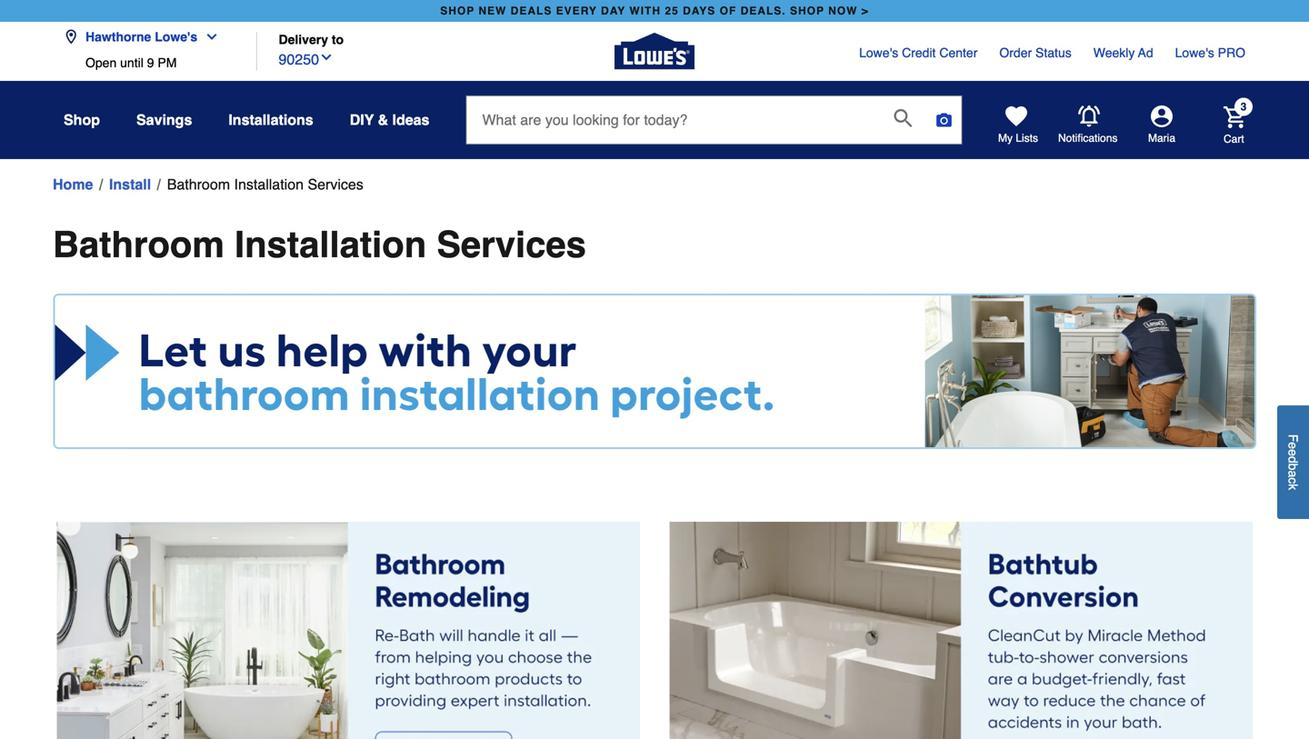 Task type: describe. For each thing, give the bounding box(es) containing it.
a
[[1286, 470, 1301, 477]]

hawthorne
[[85, 30, 151, 44]]

bathroom inside "link"
[[167, 176, 230, 193]]

chevron down image inside hawthorne lowe's button
[[197, 30, 219, 44]]

d
[[1286, 456, 1301, 463]]

lowe's pro link
[[1175, 44, 1246, 62]]

25
[[665, 5, 679, 17]]

my lists link
[[998, 105, 1038, 145]]

home link
[[53, 174, 93, 196]]

b
[[1286, 463, 1301, 470]]

1 e from the top
[[1286, 442, 1301, 449]]

delivery to
[[279, 32, 344, 47]]

new
[[479, 5, 507, 17]]

notifications
[[1058, 132, 1118, 145]]

deals
[[511, 5, 552, 17]]

now
[[829, 5, 858, 17]]

day
[[601, 5, 626, 17]]

order status link
[[1000, 44, 1072, 62]]

savings
[[136, 111, 192, 128]]

my lists
[[998, 132, 1038, 145]]

k
[[1286, 484, 1301, 490]]

clean cut by miracle method tub-to-shower conversions reduce accidents and are economical and fast. image
[[669, 522, 1253, 739]]

open
[[85, 55, 117, 70]]

lowe's inside button
[[155, 30, 197, 44]]

installations button
[[229, 104, 313, 136]]

1 vertical spatial services
[[437, 224, 586, 266]]

weekly ad
[[1094, 45, 1154, 60]]

hawthorne lowe's button
[[64, 19, 227, 55]]

installations
[[229, 111, 313, 128]]

location image
[[64, 30, 78, 44]]

chevron down image inside 90250 button
[[319, 50, 334, 65]]

cart
[[1224, 133, 1245, 145]]

lowe's for lowe's credit center
[[859, 45, 899, 60]]

>
[[862, 5, 869, 17]]

9
[[147, 55, 154, 70]]

pm
[[158, 55, 177, 70]]

hawthorne lowe's
[[85, 30, 197, 44]]

lowe's home improvement lists image
[[1006, 105, 1028, 127]]

f
[[1286, 434, 1301, 442]]

center
[[940, 45, 978, 60]]

&
[[378, 111, 388, 128]]

install
[[109, 176, 151, 193]]

lowe's credit center link
[[859, 44, 978, 62]]



Task type: locate. For each thing, give the bounding box(es) containing it.
bathroom installation services down bathroom installation services "link"
[[53, 224, 586, 266]]

maria
[[1148, 132, 1176, 145]]

0 horizontal spatial shop
[[440, 5, 475, 17]]

e up b
[[1286, 449, 1301, 456]]

lowe's for lowe's pro
[[1175, 45, 1215, 60]]

f e e d b a c k
[[1286, 434, 1301, 490]]

services
[[308, 176, 364, 193], [437, 224, 586, 266]]

1 shop from the left
[[440, 5, 475, 17]]

e
[[1286, 442, 1301, 449], [1286, 449, 1301, 456]]

shop
[[64, 111, 100, 128]]

0 vertical spatial bathroom
[[167, 176, 230, 193]]

ad
[[1138, 45, 1154, 60]]

2 shop from the left
[[790, 5, 825, 17]]

lowe's
[[155, 30, 197, 44], [859, 45, 899, 60], [1175, 45, 1215, 60]]

re-bath will handle it all, from helping you choose the right products to providing installation. image
[[56, 522, 640, 739]]

Search Query text field
[[467, 96, 880, 144]]

90250
[[279, 51, 319, 68]]

e up d
[[1286, 442, 1301, 449]]

shop new deals every day with 25 days of deals. shop now > link
[[437, 0, 873, 22]]

installation
[[234, 176, 304, 193], [235, 224, 427, 266]]

installation down bathroom installation services "link"
[[235, 224, 427, 266]]

shop
[[440, 5, 475, 17], [790, 5, 825, 17]]

1 vertical spatial chevron down image
[[319, 50, 334, 65]]

installation down installations button
[[234, 176, 304, 193]]

diy & ideas
[[350, 111, 430, 128]]

install link
[[109, 174, 151, 196]]

None search field
[[466, 95, 962, 161]]

0 horizontal spatial chevron down image
[[197, 30, 219, 44]]

days
[[683, 5, 716, 17]]

order status
[[1000, 45, 1072, 60]]

c
[[1286, 477, 1301, 484]]

weekly
[[1094, 45, 1135, 60]]

lowe's home improvement logo image
[[615, 11, 695, 91]]

deals.
[[741, 5, 786, 17]]

0 vertical spatial bathroom installation services
[[167, 176, 364, 193]]

2 horizontal spatial lowe's
[[1175, 45, 1215, 60]]

1 horizontal spatial chevron down image
[[319, 50, 334, 65]]

diy & ideas button
[[350, 104, 430, 136]]

ideas
[[392, 111, 430, 128]]

every
[[556, 5, 597, 17]]

bathroom
[[167, 176, 230, 193], [53, 224, 225, 266]]

diy
[[350, 111, 374, 128]]

1 vertical spatial bathroom installation services
[[53, 224, 586, 266]]

lowe's home improvement notification center image
[[1078, 106, 1100, 127]]

0 horizontal spatial lowe's
[[155, 30, 197, 44]]

chevron down image
[[197, 30, 219, 44], [319, 50, 334, 65]]

open until 9 pm
[[85, 55, 177, 70]]

bathroom installation services down installations button
[[167, 176, 364, 193]]

lowe's credit center
[[859, 45, 978, 60]]

1 horizontal spatial services
[[437, 224, 586, 266]]

maria button
[[1118, 105, 1206, 145]]

camera image
[[935, 111, 953, 129]]

1 vertical spatial installation
[[235, 224, 427, 266]]

1 horizontal spatial lowe's
[[859, 45, 899, 60]]

installation inside "link"
[[234, 176, 304, 193]]

0 vertical spatial chevron down image
[[197, 30, 219, 44]]

until
[[120, 55, 144, 70]]

bathroom down install link
[[53, 224, 225, 266]]

lowe's left credit
[[859, 45, 899, 60]]

0 vertical spatial installation
[[234, 176, 304, 193]]

services inside "link"
[[308, 176, 364, 193]]

lists
[[1016, 132, 1038, 145]]

90250 button
[[279, 47, 334, 71]]

delivery
[[279, 32, 328, 47]]

shop button
[[64, 104, 100, 136]]

0 vertical spatial services
[[308, 176, 364, 193]]

pro
[[1218, 45, 1246, 60]]

let us help with your bathroom installation project. image
[[53, 294, 1257, 449]]

savings button
[[136, 104, 192, 136]]

3
[[1241, 100, 1247, 113]]

lowe's pro
[[1175, 45, 1246, 60]]

search image
[[894, 109, 912, 127]]

bathroom right the install at the left top of the page
[[167, 176, 230, 193]]

shop left new
[[440, 5, 475, 17]]

home
[[53, 176, 93, 193]]

lowe's home improvement cart image
[[1224, 106, 1246, 128]]

with
[[630, 5, 661, 17]]

1 horizontal spatial shop
[[790, 5, 825, 17]]

0 horizontal spatial services
[[308, 176, 364, 193]]

bathroom installation services
[[167, 176, 364, 193], [53, 224, 586, 266]]

order
[[1000, 45, 1032, 60]]

lowe's left the pro
[[1175, 45, 1215, 60]]

shop left now at the top of the page
[[790, 5, 825, 17]]

1 vertical spatial bathroom
[[53, 224, 225, 266]]

of
[[720, 5, 737, 17]]

my
[[998, 132, 1013, 145]]

credit
[[902, 45, 936, 60]]

status
[[1036, 45, 1072, 60]]

shop new deals every day with 25 days of deals. shop now >
[[440, 5, 869, 17]]

lowe's up "pm"
[[155, 30, 197, 44]]

f e e d b a c k button
[[1278, 405, 1309, 519]]

to
[[332, 32, 344, 47]]

weekly ad link
[[1094, 44, 1154, 62]]

2 e from the top
[[1286, 449, 1301, 456]]

bathroom installation services link
[[167, 174, 364, 196]]



Task type: vqa. For each thing, say whether or not it's contained in the screenshot.
first Laminate cell from left
no



